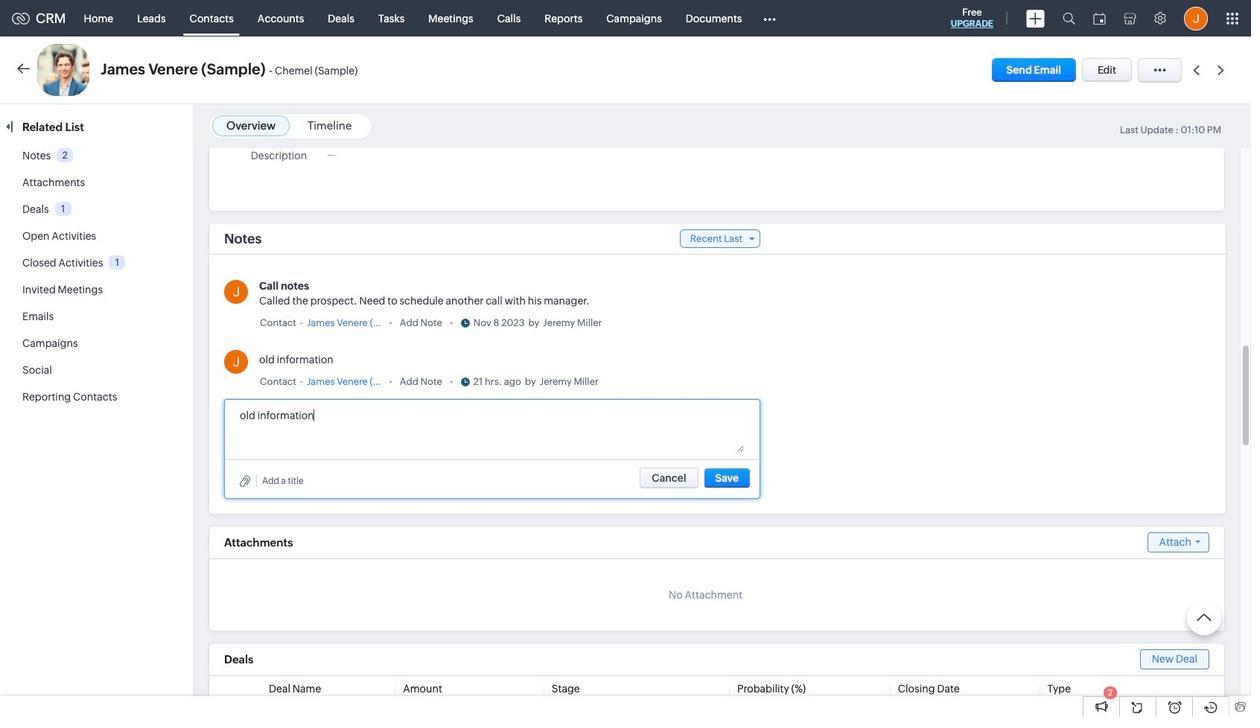Task type: locate. For each thing, give the bounding box(es) containing it.
logo image
[[12, 12, 30, 24]]

None button
[[640, 468, 698, 489], [704, 468, 750, 488], [640, 468, 698, 489], [704, 468, 750, 488]]

profile element
[[1175, 0, 1217, 36]]

search element
[[1054, 0, 1084, 36]]

search image
[[1063, 12, 1075, 25]]

profile image
[[1184, 6, 1208, 30]]

calendar image
[[1093, 12, 1106, 24]]

Other Modules field
[[754, 6, 786, 30]]



Task type: describe. For each thing, give the bounding box(es) containing it.
next record image
[[1218, 65, 1227, 75]]

create menu element
[[1017, 0, 1054, 36]]

previous record image
[[1193, 65, 1200, 75]]

Add a note text field
[[240, 407, 744, 452]]

create menu image
[[1026, 9, 1045, 27]]



Task type: vqa. For each thing, say whether or not it's contained in the screenshot.
left Fields
no



